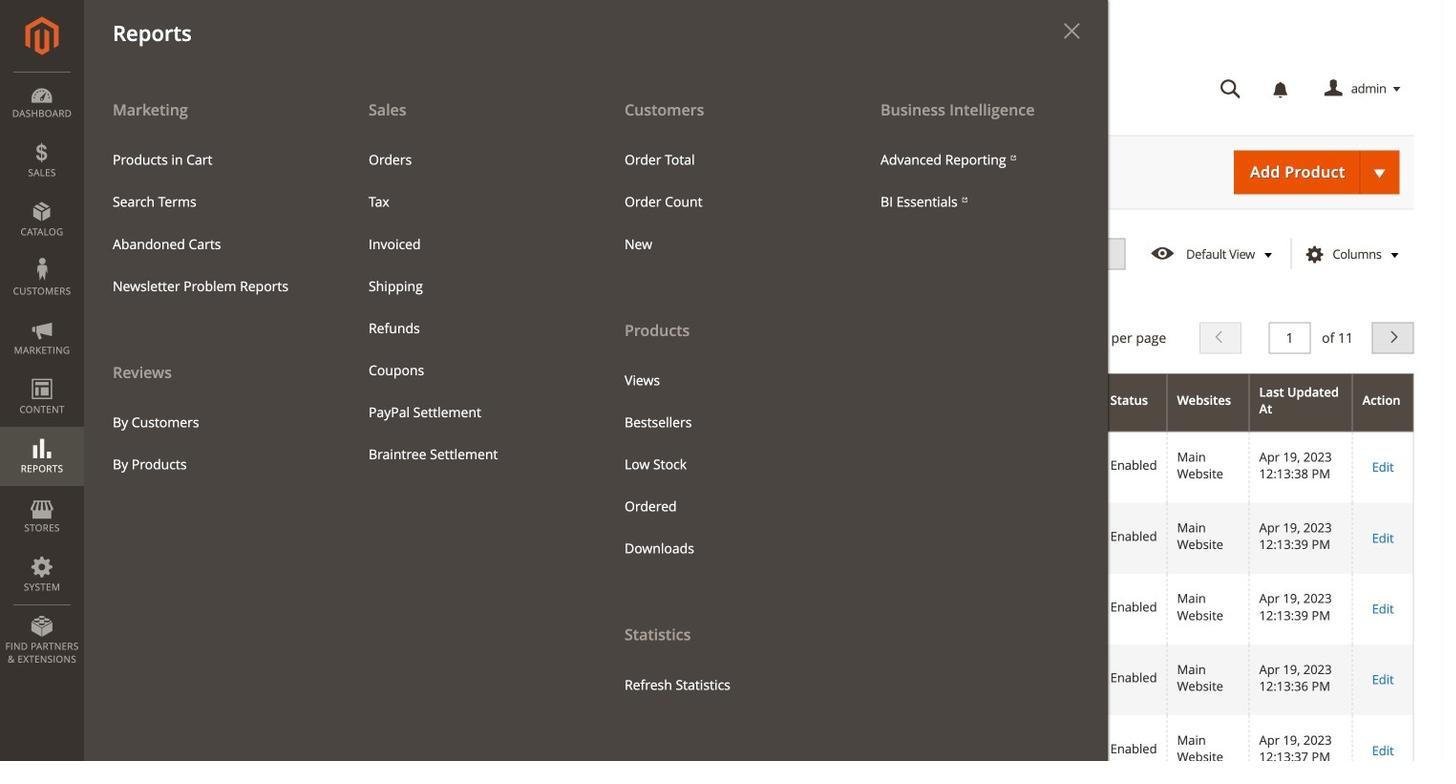Task type: describe. For each thing, give the bounding box(es) containing it.
meteor workout short image
[[230, 442, 278, 490]]

Search by keyword text field
[[112, 279, 547, 311]]

magento admin panel image
[[25, 16, 59, 55]]



Task type: vqa. For each thing, say whether or not it's contained in the screenshot.
Arcadio Gym Short image
yes



Task type: locate. For each thing, give the bounding box(es) containing it.
arcadio gym short image
[[230, 584, 278, 631]]

None number field
[[1269, 322, 1311, 354]]

aether gym pant image
[[230, 725, 278, 761]]

menu
[[84, 88, 1108, 761], [84, 88, 340, 486], [596, 88, 852, 707], [98, 139, 326, 307], [354, 139, 582, 476], [611, 139, 838, 265], [867, 139, 1094, 223], [611, 360, 838, 570], [98, 402, 326, 486]]

rapha  sports short image
[[230, 513, 278, 560]]

thorpe track pant image
[[230, 654, 278, 702]]

menu bar
[[0, 0, 1108, 761]]



